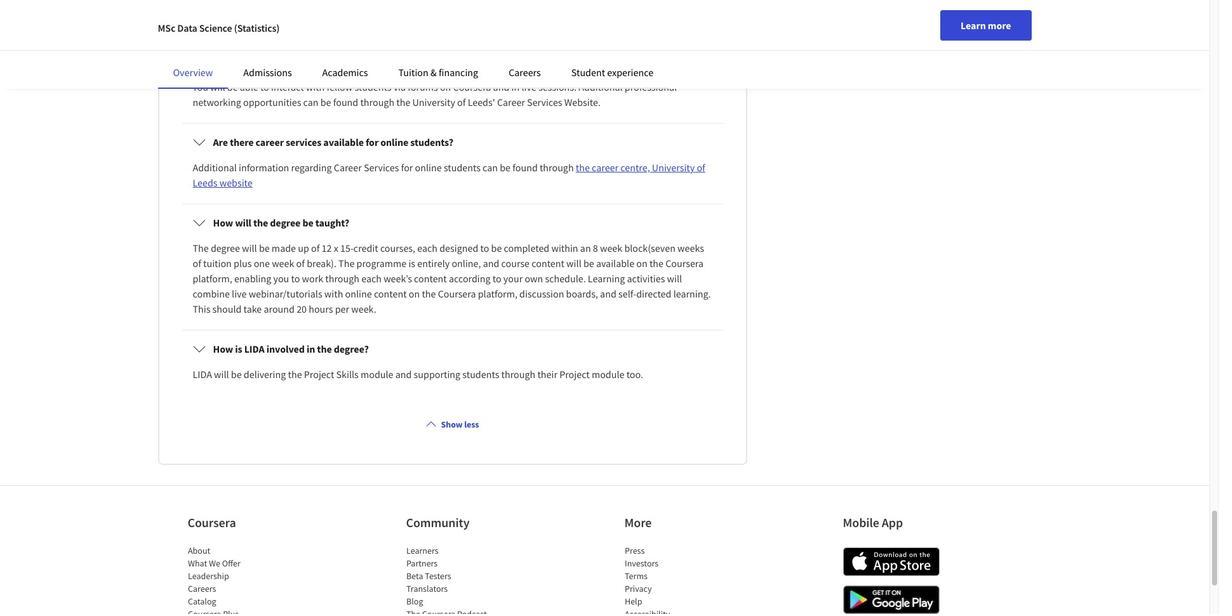 Task type: locate. For each thing, give the bounding box(es) containing it.
there inside dropdown button
[[230, 55, 254, 68]]

1 horizontal spatial a
[[554, 15, 559, 28]]

module left too.
[[592, 368, 625, 381]]

be left delivering
[[231, 368, 242, 381]]

1 horizontal spatial available
[[596, 257, 634, 270]]

there inside dropdown button
[[230, 136, 254, 149]]

0 vertical spatial lida
[[244, 343, 265, 356]]

students left via
[[355, 81, 391, 93]]

be left taught?
[[303, 216, 314, 229]]

the down 15-
[[339, 257, 355, 270]]

how inside dropdown button
[[213, 343, 233, 356]]

found
[[333, 96, 358, 109], [513, 161, 538, 174]]

the
[[193, 242, 209, 255], [339, 257, 355, 270]]

tuition & financing
[[399, 66, 478, 79]]

1 list from the left
[[188, 545, 296, 615]]

in inside you will be able to interact with fellow students via forums on coursera and in live sessions. additional professional networking opportunities can be found through the university of leeds' career services website.
[[512, 81, 520, 93]]

interact up via
[[383, 55, 418, 68]]

how for how is lida involved in the degree?
[[213, 343, 233, 356]]

0 vertical spatial is
[[529, 15, 536, 28]]

additional up leeds
[[193, 161, 237, 174]]

forums
[[408, 81, 438, 93]]

for right apply
[[414, 15, 426, 28]]

be up course
[[491, 242, 502, 255]]

online inside are there career services available for online students?‎ dropdown button
[[381, 136, 408, 149]]

1 project from the left
[[304, 368, 334, 381]]

university down forums
[[412, 96, 455, 109]]

0 horizontal spatial an
[[205, 15, 215, 28]]

2 a from the left
[[554, 15, 559, 28]]

with inside you will be able to interact with fellow students via forums on coursera and in live sessions. additional professional networking opportunities can be found through the university of leeds' career services website.
[[306, 81, 325, 93]]

0 horizontal spatial module
[[361, 368, 393, 381]]

show
[[441, 419, 463, 430]]

online down students?‎
[[415, 161, 442, 174]]

list item down privacy link
[[625, 608, 733, 615]]

live inside you will be able to interact with fellow students via forums on coursera and in live sessions. additional professional networking opportunities can be found through the university of leeds' career services website.
[[522, 81, 536, 93]]

opportunities down 'have'
[[309, 55, 370, 68]]

experience
[[607, 66, 654, 79]]

0 horizontal spatial lida
[[193, 368, 212, 381]]

each up the entirely
[[417, 242, 438, 255]]

1 horizontal spatial the
[[339, 257, 355, 270]]

0 horizontal spatial in
[[307, 343, 315, 356]]

0 vertical spatial fellow
[[442, 55, 469, 68]]

made
[[272, 242, 296, 255]]

academics link
[[322, 66, 368, 79]]

of inside the career centre, university of leeds website
[[697, 161, 705, 174]]

is down should
[[235, 343, 242, 356]]

list item down catalog link
[[188, 608, 296, 615]]

should
[[212, 303, 242, 316]]

overview link
[[173, 66, 213, 79]]

networking down you
[[193, 96, 241, 109]]

0 horizontal spatial networking
[[193, 96, 241, 109]]

1 horizontal spatial careers link
[[509, 66, 541, 79]]

2 how from the top
[[213, 343, 233, 356]]

learn more
[[961, 19, 1011, 32]]

is inside dropdown button
[[235, 343, 242, 356]]

opportunities inside you will be able to interact with fellow students via forums on coursera and in live sessions. additional professional networking opportunities can be found through the university of leeds' career services website.
[[243, 96, 301, 109]]

list containing press
[[625, 545, 733, 615]]

community
[[406, 515, 470, 531]]

on down the tuition & financing link
[[440, 81, 451, 93]]

1 vertical spatial interact
[[271, 81, 304, 93]]

an
[[205, 15, 215, 28], [580, 242, 591, 255]]

0 horizontal spatial fellow
[[327, 81, 353, 93]]

webinar/tutorials
[[249, 288, 322, 300]]

with
[[420, 55, 440, 68], [306, 81, 325, 93], [324, 288, 343, 300]]

career down are there career services available for online students?‎
[[334, 161, 362, 174]]

1 there from the top
[[230, 55, 254, 68]]

a left student
[[428, 15, 433, 28]]

0 vertical spatial are
[[213, 55, 228, 68]]

sessions.
[[538, 81, 577, 93]]

live left sessions.
[[522, 81, 536, 93]]

press link
[[625, 545, 644, 557]]

is up week's
[[409, 257, 415, 270]]

translators
[[406, 584, 448, 595]]

career
[[497, 96, 525, 109], [334, 161, 362, 174]]

lida up delivering
[[244, 343, 265, 356]]

an right as
[[205, 15, 215, 28]]

0 vertical spatial careers
[[509, 66, 541, 79]]

fellow for students?
[[442, 55, 469, 68]]

0 horizontal spatial is
[[235, 343, 242, 356]]

available inside the degree will be made up of 12 x 15-credit courses, each designed to be completed within an 8 week block(seven weeks of tuition plus one week of break). the programme is entirely online, and course  content will be available on the coursera platform, enabling you to work through each week's content according to your own schedule. learning activities will combine live webinar/tutorials with online content on the coursera platform, discussion boards, and self-directed learning. this should take around 20 hours per week.
[[596, 257, 634, 270]]

1 horizontal spatial list item
[[406, 608, 514, 615]]

2 vertical spatial content
[[374, 288, 407, 300]]

to down the admissions
[[260, 81, 269, 93]]

0 horizontal spatial platform,
[[193, 272, 232, 285]]

through inside the degree will be made up of 12 x 15-credit courses, each designed to be completed within an 8 week block(seven weeks of tuition plus one week of break). the programme is entirely online, and course  content will be available on the coursera platform, enabling you to work through each week's content according to your own schedule. learning activities will combine live webinar/tutorials with online content on the coursera platform, discussion boards, and self-directed learning. this should take around 20 hours per week.
[[325, 272, 359, 285]]

the down via
[[396, 96, 410, 109]]

testers
[[425, 571, 451, 582]]

careers link up catalog
[[188, 584, 216, 595]]

live inside the degree will be made up of 12 x 15-credit courses, each designed to be completed within an 8 week block(seven weeks of tuition plus one week of break). the programme is entirely online, and course  content will be available on the coursera platform, enabling you to work through each week's content according to your own schedule. learning activities will combine live webinar/tutorials with online content on the coursera platform, discussion boards, and self-directed learning. this should take around 20 hours per week.
[[232, 288, 247, 300]]

1 are from the top
[[213, 55, 228, 68]]

careers up catalog
[[188, 584, 216, 595]]

0 horizontal spatial list
[[188, 545, 296, 615]]

2 horizontal spatial list item
[[625, 608, 733, 615]]

the left centre,
[[576, 161, 590, 174]]

how inside dropdown button
[[213, 216, 233, 229]]

0 horizontal spatial additional
[[193, 161, 237, 174]]

0 horizontal spatial list item
[[188, 608, 296, 615]]

0 vertical spatial interact
[[383, 55, 418, 68]]

a right not
[[554, 15, 559, 28]]

are inside are there career services available for online students?‎ dropdown button
[[213, 136, 228, 149]]

on
[[440, 81, 451, 93], [637, 257, 648, 270], [409, 288, 420, 300]]

0 vertical spatial in
[[512, 81, 520, 93]]

1 horizontal spatial module
[[592, 368, 625, 381]]

2 list item from the left
[[406, 608, 514, 615]]

1 vertical spatial live
[[232, 288, 247, 300]]

there
[[230, 55, 254, 68], [230, 136, 254, 149]]

to
[[378, 15, 386, 28], [372, 55, 381, 68], [260, 81, 269, 93], [480, 242, 489, 255], [291, 272, 300, 285], [493, 272, 501, 285]]

financing
[[439, 66, 478, 79]]

the inside how will the degree be taught? dropdown button
[[253, 216, 268, 229]]

0 horizontal spatial content
[[374, 288, 407, 300]]

will inside you will be able to interact with fellow students via forums on coursera and in live sessions. additional professional networking opportunities can be found through the university of leeds' career services website.
[[210, 81, 225, 93]]

degree up made
[[270, 216, 301, 229]]

the down how is lida involved in the degree?
[[288, 368, 302, 381]]

how for how will the degree be taught?
[[213, 216, 233, 229]]

opportunities inside "are there networking opportunities to interact with fellow students?" dropdown button
[[309, 55, 370, 68]]

fellow inside you will be able to interact with fellow students via forums on coursera and in live sessions. additional professional networking opportunities can be found through the university of leeds' career services website.
[[327, 81, 353, 93]]

can down are there career services available for online students?‎ dropdown button
[[483, 161, 498, 174]]

and
[[493, 81, 510, 93], [483, 257, 499, 270], [600, 288, 617, 300], [395, 368, 412, 381]]

2 are from the top
[[213, 136, 228, 149]]

module right skills
[[361, 368, 393, 381]]

1 vertical spatial found
[[513, 161, 538, 174]]

networking up able
[[256, 55, 307, 68]]

1 vertical spatial for
[[366, 136, 379, 149]]

tuition
[[203, 257, 232, 270]]

0 horizontal spatial a
[[428, 15, 433, 28]]

fellow right "&"
[[442, 55, 469, 68]]

platform,
[[193, 272, 232, 285], [478, 288, 518, 300]]

the inside "how is lida involved in the degree?" dropdown button
[[317, 343, 332, 356]]

1 how from the top
[[213, 216, 233, 229]]

1 vertical spatial on
[[637, 257, 648, 270]]

translators link
[[406, 584, 448, 595]]

activities
[[627, 272, 665, 285]]

0 horizontal spatial for
[[366, 136, 379, 149]]

how
[[213, 216, 233, 229], [213, 343, 233, 356]]

on inside you will be able to interact with fellow students via forums on coursera and in live sessions. additional professional networking opportunities can be found through the university of leeds' career services website.
[[440, 81, 451, 93]]

in down the students?
[[512, 81, 520, 93]]

degree inside dropdown button
[[270, 216, 301, 229]]

0 vertical spatial networking
[[256, 55, 307, 68]]

1 vertical spatial careers
[[188, 584, 216, 595]]

1 vertical spatial lida
[[193, 368, 212, 381]]

there up able
[[230, 55, 254, 68]]

1 horizontal spatial in
[[512, 81, 520, 93]]

career inside you will be able to interact with fellow students via forums on coursera and in live sessions. additional professional networking opportunities can be found through the university of leeds' career services website.
[[497, 96, 525, 109]]

0 horizontal spatial career
[[334, 161, 362, 174]]

and up leeds'
[[493, 81, 510, 93]]

lida inside dropdown button
[[244, 343, 265, 356]]

the up one
[[253, 216, 268, 229]]

0 vertical spatial on
[[440, 81, 451, 93]]

careers link up sessions.
[[509, 66, 541, 79]]

there up information
[[230, 136, 254, 149]]

be down academics on the left of the page
[[321, 96, 331, 109]]

available right services on the left of page
[[323, 136, 364, 149]]

services
[[286, 136, 321, 149]]

academics
[[322, 66, 368, 79]]

0 vertical spatial services
[[527, 96, 562, 109]]

0 vertical spatial found
[[333, 96, 358, 109]]

content up own on the top of page
[[532, 257, 565, 270]]

2 list from the left
[[406, 545, 514, 615]]

coursera up leeds'
[[453, 81, 491, 93]]

terms link
[[625, 571, 647, 582]]

own
[[525, 272, 543, 285]]

1 horizontal spatial on
[[440, 81, 451, 93]]

1 horizontal spatial project
[[560, 368, 590, 381]]

list containing about
[[188, 545, 296, 615]]

each
[[417, 242, 438, 255], [361, 272, 382, 285]]

1 horizontal spatial lida
[[244, 343, 265, 356]]

hours
[[309, 303, 333, 316]]

1 horizontal spatial an
[[580, 242, 591, 255]]

list containing learners
[[406, 545, 514, 615]]

available up learning
[[596, 257, 634, 270]]

app
[[882, 515, 903, 531]]

week.
[[351, 303, 376, 316]]

with inside the degree will be made up of 12 x 15-credit courses, each designed to be completed within an 8 week block(seven weeks of tuition plus one week of break). the programme is entirely online, and course  content will be available on the coursera platform, enabling you to work through each week's content according to your own schedule. learning activities will combine live webinar/tutorials with online content on the coursera platform, discussion boards, and self-directed learning. this should take around 20 hours per week.
[[324, 288, 343, 300]]

option
[[348, 15, 376, 28]]

1 vertical spatial is
[[409, 257, 415, 270]]

in
[[512, 81, 520, 93], [307, 343, 315, 356]]

0 vertical spatial opportunities
[[309, 55, 370, 68]]

help
[[625, 596, 642, 608]]

an left 8
[[580, 242, 591, 255]]

1 vertical spatial fellow
[[327, 81, 353, 93]]

0 vertical spatial career
[[497, 96, 525, 109]]

0 vertical spatial live
[[522, 81, 536, 93]]

live
[[522, 81, 536, 93], [232, 288, 247, 300]]

1 horizontal spatial degree
[[270, 216, 301, 229]]

1 horizontal spatial services
[[527, 96, 562, 109]]

how up tuition
[[213, 216, 233, 229]]

services down sessions.
[[527, 96, 562, 109]]

list item
[[188, 608, 296, 615], [406, 608, 514, 615], [625, 608, 733, 615]]

2 module from the left
[[592, 368, 625, 381]]

blog
[[406, 596, 423, 608]]

interact inside you will be able to interact with fellow students via forums on coursera and in live sessions. additional professional networking opportunities can be found through the university of leeds' career services website.
[[271, 81, 304, 93]]

the up tuition
[[193, 242, 209, 255]]

0 horizontal spatial university
[[412, 96, 455, 109]]

list for more
[[625, 545, 733, 615]]

online left student,
[[217, 15, 244, 28]]

online up additional information regarding career services for online students can be found through
[[381, 136, 408, 149]]

regarding
[[291, 161, 332, 174]]

download on the app store image
[[843, 548, 940, 577]]

degree up tuition
[[211, 242, 240, 255]]

with inside dropdown button
[[420, 55, 440, 68]]

beta testers link
[[406, 571, 451, 582]]

students down are there career services available for online students?‎ dropdown button
[[444, 161, 481, 174]]

online up "week."
[[345, 288, 372, 300]]

1 vertical spatial content
[[414, 272, 447, 285]]

0 vertical spatial can
[[303, 96, 319, 109]]

1 vertical spatial university
[[652, 161, 695, 174]]

1 horizontal spatial career
[[497, 96, 525, 109]]

0 vertical spatial additional
[[579, 81, 623, 93]]

3 list item from the left
[[625, 608, 733, 615]]

interact inside dropdown button
[[383, 55, 418, 68]]

fellow down academics link
[[327, 81, 353, 93]]

this
[[193, 303, 210, 316]]

1 horizontal spatial additional
[[579, 81, 623, 93]]

for
[[414, 15, 426, 28], [366, 136, 379, 149], [401, 161, 413, 174]]

are for are there career services available for online students?‎
[[213, 136, 228, 149]]

the down block(seven
[[650, 257, 664, 270]]

0 horizontal spatial opportunities
[[243, 96, 301, 109]]

are inside "are there networking opportunities to interact with fellow students?" dropdown button
[[213, 55, 228, 68]]

1 vertical spatial can
[[483, 161, 498, 174]]

how down should
[[213, 343, 233, 356]]

week down made
[[272, 257, 294, 270]]

are right overview
[[213, 55, 228, 68]]

3 list from the left
[[625, 545, 733, 615]]

to right academics on the left of the page
[[372, 55, 381, 68]]

self-
[[619, 288, 636, 300]]

too.
[[627, 368, 643, 381]]

content down the entirely
[[414, 272, 447, 285]]

as an online student, you'll have the option to apply for a student id card, but it is not a necessity.
[[193, 15, 602, 28]]

according
[[449, 272, 491, 285]]

and left supporting
[[395, 368, 412, 381]]

0 vertical spatial platform,
[[193, 272, 232, 285]]

for up additional information regarding career services for online students can be found through
[[366, 136, 379, 149]]

is right it
[[529, 15, 536, 28]]

their
[[538, 368, 558, 381]]

fellow inside dropdown button
[[442, 55, 469, 68]]

to right the you
[[291, 272, 300, 285]]

are up leeds
[[213, 136, 228, 149]]

networking
[[256, 55, 307, 68], [193, 96, 241, 109]]

project right their
[[560, 368, 590, 381]]

career up information
[[256, 136, 284, 149]]

lida
[[244, 343, 265, 356], [193, 368, 212, 381]]

1 vertical spatial platform,
[[478, 288, 518, 300]]

networking inside "are there networking opportunities to interact with fellow students?" dropdown button
[[256, 55, 307, 68]]

0 horizontal spatial interact
[[271, 81, 304, 93]]

live up should
[[232, 288, 247, 300]]

online
[[217, 15, 244, 28], [381, 136, 408, 149], [415, 161, 442, 174], [345, 288, 372, 300]]

0 vertical spatial for
[[414, 15, 426, 28]]

be
[[227, 81, 238, 93], [321, 96, 331, 109], [500, 161, 511, 174], [303, 216, 314, 229], [259, 242, 270, 255], [491, 242, 502, 255], [584, 257, 594, 270], [231, 368, 242, 381]]

coursera
[[453, 81, 491, 93], [666, 257, 704, 270], [438, 288, 476, 300], [188, 515, 236, 531]]

the left degree?
[[317, 343, 332, 356]]

content
[[532, 257, 565, 270], [414, 272, 447, 285], [374, 288, 407, 300]]

2 vertical spatial with
[[324, 288, 343, 300]]

courses,
[[380, 242, 415, 255]]

0 horizontal spatial career
[[256, 136, 284, 149]]

platform, down your
[[478, 288, 518, 300]]

opportunities
[[309, 55, 370, 68], [243, 96, 301, 109]]

week right 8
[[600, 242, 622, 255]]

are there career services available for online students?‎ button
[[183, 124, 722, 160]]

platform, up combine
[[193, 272, 232, 285]]

career left centre,
[[592, 161, 619, 174]]

list item for more
[[625, 608, 733, 615]]

coursera up about
[[188, 515, 236, 531]]

on up activities
[[637, 257, 648, 270]]

1 horizontal spatial live
[[522, 81, 536, 93]]

1 vertical spatial opportunities
[[243, 96, 301, 109]]

1 vertical spatial careers link
[[188, 584, 216, 595]]

additional information regarding career services for online students can be found through
[[193, 161, 576, 174]]

available
[[323, 136, 364, 149], [596, 257, 634, 270]]

are there career services available for online students?‎
[[213, 136, 453, 149]]

0 vertical spatial career
[[256, 136, 284, 149]]

networking inside you will be able to interact with fellow students via forums on coursera and in live sessions. additional professional networking opportunities can be found through the university of leeds' career services website.
[[193, 96, 241, 109]]

list
[[188, 545, 296, 615], [406, 545, 514, 615], [625, 545, 733, 615]]

project left skills
[[304, 368, 334, 381]]

0 horizontal spatial on
[[409, 288, 420, 300]]

show less button
[[421, 413, 484, 436]]

additional down student experience link
[[579, 81, 623, 93]]

careers up sessions.
[[509, 66, 541, 79]]

interact for opportunities
[[383, 55, 418, 68]]

more
[[625, 515, 652, 531]]

lida will be delivering the project skills module and supporting students through their project module too.
[[193, 368, 643, 381]]

0 vertical spatial each
[[417, 242, 438, 255]]

an inside the degree will be made up of 12 x 15-credit courses, each designed to be completed within an 8 week block(seven weeks of tuition plus one week of break). the programme is entirely online, and course  content will be available on the coursera platform, enabling you to work through each week's content according to your own schedule. learning activities will combine live webinar/tutorials with online content on the coursera platform, discussion boards, and self-directed learning. this should take around 20 hours per week.
[[580, 242, 591, 255]]

about what we offer leadership careers catalog
[[188, 545, 240, 608]]

students down "how is lida involved in the degree?" dropdown button
[[463, 368, 499, 381]]

2 there from the top
[[230, 136, 254, 149]]

university inside you will be able to interact with fellow students via forums on coursera and in live sessions. additional professional networking opportunities can be found through the university of leeds' career services website.
[[412, 96, 455, 109]]

1 vertical spatial available
[[596, 257, 634, 270]]

work
[[302, 272, 323, 285]]

2 horizontal spatial list
[[625, 545, 733, 615]]

available inside dropdown button
[[323, 136, 364, 149]]

tuition
[[399, 66, 429, 79]]

be left able
[[227, 81, 238, 93]]

can up services on the left of page
[[303, 96, 319, 109]]

more
[[988, 19, 1011, 32]]

careers link
[[509, 66, 541, 79], [188, 584, 216, 595]]

it
[[521, 15, 527, 28]]

1 vertical spatial how
[[213, 343, 233, 356]]

for down students?‎
[[401, 161, 413, 174]]

for for services
[[401, 161, 413, 174]]

0 horizontal spatial can
[[303, 96, 319, 109]]

career inside the career centre, university of leeds website
[[592, 161, 619, 174]]

block(seven
[[624, 242, 676, 255]]

interact down the admissions link
[[271, 81, 304, 93]]

0 horizontal spatial live
[[232, 288, 247, 300]]

content down week's
[[374, 288, 407, 300]]

directed
[[636, 288, 672, 300]]

privacy link
[[625, 584, 652, 595]]

1 vertical spatial an
[[580, 242, 591, 255]]

0 vertical spatial students
[[355, 81, 391, 93]]

0 horizontal spatial services
[[364, 161, 399, 174]]

0 vertical spatial there
[[230, 55, 254, 68]]

0 vertical spatial university
[[412, 96, 455, 109]]

fellow
[[442, 55, 469, 68], [327, 81, 353, 93]]

1 horizontal spatial opportunities
[[309, 55, 370, 68]]

services
[[527, 96, 562, 109], [364, 161, 399, 174]]

coursera inside you will be able to interact with fellow students via forums on coursera and in live sessions. additional professional networking opportunities can be found through the university of leeds' career services website.
[[453, 81, 491, 93]]

show less
[[441, 419, 479, 430]]

for inside dropdown button
[[366, 136, 379, 149]]

list item down translators link
[[406, 608, 514, 615]]

2 horizontal spatial content
[[532, 257, 565, 270]]

2 vertical spatial on
[[409, 288, 420, 300]]

1 list item from the left
[[188, 608, 296, 615]]

degree?
[[334, 343, 369, 356]]

fellow for students
[[327, 81, 353, 93]]

the inside you will be able to interact with fellow students via forums on coursera and in live sessions. additional professional networking opportunities can be found through the university of leeds' career services website.
[[396, 96, 410, 109]]

university right centre,
[[652, 161, 695, 174]]

up
[[298, 242, 309, 255]]

careers inside 'about what we offer leadership careers catalog'
[[188, 584, 216, 595]]

0 horizontal spatial found
[[333, 96, 358, 109]]

0 vertical spatial available
[[323, 136, 364, 149]]

be inside how will the degree be taught? dropdown button
[[303, 216, 314, 229]]

admissions link
[[243, 66, 292, 79]]

1 vertical spatial additional
[[193, 161, 237, 174]]



Task type: vqa. For each thing, say whether or not it's contained in the screenshot.


Task type: describe. For each thing, give the bounding box(es) containing it.
list item for community
[[406, 608, 514, 615]]

1 vertical spatial students
[[444, 161, 481, 174]]

additional inside you will be able to interact with fellow students via forums on coursera and in live sessions. additional professional networking opportunities can be found through the university of leeds' career services website.
[[579, 81, 623, 93]]

have
[[309, 15, 329, 28]]

how will the degree be taught? button
[[183, 205, 722, 241]]

1 horizontal spatial platform,
[[478, 288, 518, 300]]

plus
[[234, 257, 252, 270]]

the down the entirely
[[422, 288, 436, 300]]

with for students?
[[420, 55, 440, 68]]

and down learning
[[600, 288, 617, 300]]

beta
[[406, 571, 423, 582]]

services inside you will be able to interact with fellow students via forums on coursera and in live sessions. additional professional networking opportunities can be found through the university of leeds' career services website.
[[527, 96, 562, 109]]

1 vertical spatial services
[[364, 161, 399, 174]]

degree inside the degree will be made up of 12 x 15-credit courses, each designed to be completed within an 8 week block(seven weeks of tuition plus one week of break). the programme is entirely online, and course  content will be available on the coursera platform, enabling you to work through each week's content according to your own schedule. learning activities will combine live webinar/tutorials with online content on the coursera platform, discussion boards, and self-directed learning. this should take around 20 hours per week.
[[211, 242, 240, 255]]

leeds'
[[468, 96, 495, 109]]

leeds
[[193, 176, 218, 189]]

will inside dropdown button
[[235, 216, 251, 229]]

&
[[431, 66, 437, 79]]

students inside you will be able to interact with fellow students via forums on coursera and in live sessions. additional professional networking opportunities can be found through the university of leeds' career services website.
[[355, 81, 391, 93]]

necessity.
[[561, 15, 602, 28]]

be down are there career services available for online students?‎ dropdown button
[[500, 161, 511, 174]]

are for are there networking opportunities to interact with fellow students?
[[213, 55, 228, 68]]

card,
[[481, 15, 502, 28]]

the degree will be made up of 12 x 15-credit courses, each designed to be completed within an 8 week block(seven weeks of tuition plus one week of break). the programme is entirely online, and course  content will be available on the coursera platform, enabling you to work through each week's content according to your own schedule. learning activities will combine live webinar/tutorials with online content on the coursera platform, discussion boards, and self-directed learning. this should take around 20 hours per week.
[[193, 242, 711, 316]]

(statistics)
[[234, 22, 280, 34]]

be up one
[[259, 242, 270, 255]]

partners link
[[406, 558, 437, 570]]

break).
[[307, 257, 337, 270]]

be down 8
[[584, 257, 594, 270]]

0 horizontal spatial each
[[361, 272, 382, 285]]

are there networking opportunities to interact with fellow students?
[[213, 55, 514, 68]]

leadership
[[188, 571, 229, 582]]

designed
[[440, 242, 478, 255]]

get it on google play image
[[843, 586, 940, 615]]

the right 'have'
[[332, 15, 346, 28]]

2 vertical spatial students
[[463, 368, 499, 381]]

programme
[[357, 257, 407, 270]]

and left course
[[483, 257, 499, 270]]

1 horizontal spatial week
[[600, 242, 622, 255]]

catalog link
[[188, 596, 216, 608]]

1 a from the left
[[428, 15, 433, 28]]

list for community
[[406, 545, 514, 615]]

science
[[199, 22, 232, 34]]

and inside you will be able to interact with fellow students via forums on coursera and in live sessions. additional professional networking opportunities can be found through the university of leeds' career services website.
[[493, 81, 510, 93]]

offer
[[222, 558, 240, 570]]

but
[[504, 15, 519, 28]]

0 vertical spatial careers link
[[509, 66, 541, 79]]

data
[[177, 22, 197, 34]]

0 vertical spatial content
[[532, 257, 565, 270]]

20
[[297, 303, 307, 316]]

per
[[335, 303, 349, 316]]

1 horizontal spatial can
[[483, 161, 498, 174]]

coursera down weeks on the top of page
[[666, 257, 704, 270]]

able
[[240, 81, 258, 93]]

list item for coursera
[[188, 608, 296, 615]]

1 horizontal spatial each
[[417, 242, 438, 255]]

what
[[188, 558, 207, 570]]

skills
[[336, 368, 359, 381]]

to left apply
[[378, 15, 386, 28]]

not
[[538, 15, 552, 28]]

found inside you will be able to interact with fellow students via forums on coursera and in live sessions. additional professional networking opportunities can be found through the university of leeds' career services website.
[[333, 96, 358, 109]]

there for networking
[[230, 55, 254, 68]]

student experience
[[571, 66, 654, 79]]

2 horizontal spatial on
[[637, 257, 648, 270]]

take
[[244, 303, 262, 316]]

leadership link
[[188, 571, 229, 582]]

the career centre, university of leeds website link
[[193, 161, 705, 189]]

msc
[[158, 22, 175, 34]]

online inside the degree will be made up of 12 x 15-credit courses, each designed to be completed within an 8 week block(seven weeks of tuition plus one week of break). the programme is entirely online, and course  content will be available on the coursera platform, enabling you to work through each week's content according to your own schedule. learning activities will combine live webinar/tutorials with online content on the coursera platform, discussion boards, and self-directed learning. this should take around 20 hours per week.
[[345, 288, 372, 300]]

to up online,
[[480, 242, 489, 255]]

8
[[593, 242, 598, 255]]

you
[[273, 272, 289, 285]]

tuition & financing link
[[399, 66, 478, 79]]

through inside you will be able to interact with fellow students via forums on coursera and in live sessions. additional professional networking opportunities can be found through the university of leeds' career services website.
[[360, 96, 394, 109]]

one
[[254, 257, 270, 270]]

involved
[[266, 343, 305, 356]]

around
[[264, 303, 295, 316]]

boards,
[[566, 288, 598, 300]]

interact for able
[[271, 81, 304, 93]]

msc data science (statistics)
[[158, 22, 280, 34]]

0 horizontal spatial week
[[272, 257, 294, 270]]

1 vertical spatial career
[[334, 161, 362, 174]]

student,
[[246, 15, 282, 28]]

learners partners beta testers translators blog
[[406, 545, 451, 608]]

catalog
[[188, 596, 216, 608]]

privacy
[[625, 584, 652, 595]]

to left your
[[493, 272, 501, 285]]

weeks
[[678, 242, 704, 255]]

student experience link
[[571, 66, 654, 79]]

can inside you will be able to interact with fellow students via forums on coursera and in live sessions. additional professional networking opportunities can be found through the university of leeds' career services website.
[[303, 96, 319, 109]]

with for students
[[306, 81, 325, 93]]

credit
[[354, 242, 378, 255]]

12
[[322, 242, 332, 255]]

2 horizontal spatial for
[[414, 15, 426, 28]]

about
[[188, 545, 210, 557]]

0 horizontal spatial the
[[193, 242, 209, 255]]

list for coursera
[[188, 545, 296, 615]]

you will be able to interact with fellow students via forums on coursera and in live sessions. additional professional networking opportunities can be found through the university of leeds' career services website.
[[193, 81, 677, 109]]

terms
[[625, 571, 647, 582]]

student
[[571, 66, 605, 79]]

university inside the career centre, university of leeds website
[[652, 161, 695, 174]]

via
[[393, 81, 406, 93]]

students?‎
[[410, 136, 453, 149]]

online,
[[452, 257, 481, 270]]

course
[[501, 257, 530, 270]]

coursera down according
[[438, 288, 476, 300]]

there for career
[[230, 136, 254, 149]]

schedule.
[[545, 272, 586, 285]]

mobile app
[[843, 515, 903, 531]]

to inside dropdown button
[[372, 55, 381, 68]]

career inside dropdown button
[[256, 136, 284, 149]]

to inside you will be able to interact with fellow students via forums on coursera and in live sessions. additional professional networking opportunities can be found through the university of leeds' career services website.
[[260, 81, 269, 93]]

2 horizontal spatial is
[[529, 15, 536, 28]]

learners link
[[406, 545, 438, 557]]

2 project from the left
[[560, 368, 590, 381]]

0 vertical spatial an
[[205, 15, 215, 28]]

for for available
[[366, 136, 379, 149]]

15-
[[340, 242, 354, 255]]

investors
[[625, 558, 658, 570]]

the inside the career centre, university of leeds website
[[576, 161, 590, 174]]

1 module from the left
[[361, 368, 393, 381]]

how is lida involved in the degree? button
[[183, 331, 722, 367]]

learn
[[961, 19, 986, 32]]

is inside the degree will be made up of 12 x 15-credit courses, each designed to be completed within an 8 week block(seven weeks of tuition plus one week of break). the programme is entirely online, and course  content will be available on the coursera platform, enabling you to work through each week's content according to your own schedule. learning activities will combine live webinar/tutorials with online content on the coursera platform, discussion boards, and self-directed learning. this should take around 20 hours per week.
[[409, 257, 415, 270]]

students?
[[471, 55, 514, 68]]

of inside you will be able to interact with fellow students via forums on coursera and in live sessions. additional professional networking opportunities can be found through the university of leeds' career services website.
[[457, 96, 466, 109]]

press
[[625, 545, 644, 557]]

investors link
[[625, 558, 658, 570]]

within
[[551, 242, 578, 255]]

1 horizontal spatial found
[[513, 161, 538, 174]]

blog link
[[406, 596, 423, 608]]

mobile
[[843, 515, 879, 531]]

in inside "how is lida involved in the degree?" dropdown button
[[307, 343, 315, 356]]

overview
[[173, 66, 213, 79]]

partners
[[406, 558, 437, 570]]

less
[[464, 419, 479, 430]]

entirely
[[417, 257, 450, 270]]

admissions
[[243, 66, 292, 79]]



